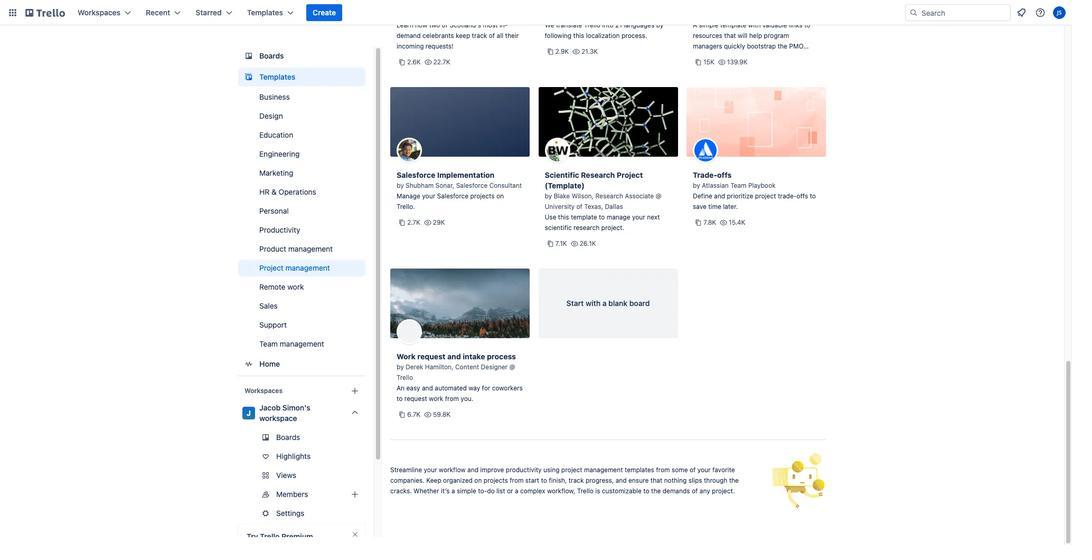 Task type: vqa. For each thing, say whether or not it's contained in the screenshot.
Home Boards LINK
yes



Task type: describe. For each thing, give the bounding box(es) containing it.
texas,
[[584, 203, 603, 211]]

a inside button
[[603, 299, 607, 308]]

management for team management
[[280, 340, 324, 349]]

remote work link
[[238, 279, 366, 296]]

by inside the we translate trello into 21 languages by following this localization process.
[[656, 21, 664, 29]]

track inside streamline your workflow and improve productivity using project management templates from some of your favorite companies. keep organized on projects from start to finish, track progress, and ensure that nothing slips through the cracks. whether it's a simple to-do list or a complex workflow, trello is customizable to the demands of any project.
[[569, 477, 584, 485]]

program
[[764, 32, 789, 40]]

or
[[507, 488, 513, 495]]

home image
[[242, 358, 255, 371]]

hr & operations
[[259, 188, 316, 196]]

trello inside streamline your workflow and improve productivity using project management templates from some of your favorite companies. keep organized on projects from start to finish, track progress, and ensure that nothing slips through the cracks. whether it's a simple to-do list or a complex workflow, trello is customizable to the demands of any project.
[[577, 488, 594, 495]]

learn
[[397, 21, 413, 29]]

we translate trello into 21 languages by following this localization process.
[[545, 21, 664, 40]]

marketing link
[[238, 165, 366, 182]]

jacob simon (jacobsimon16) image
[[1053, 6, 1066, 19]]

that inside streamline your workflow and improve productivity using project management templates from some of your favorite companies. keep organized on projects from start to finish, track progress, and ensure that nothing slips through the cracks. whether it's a simple to-do list or a complex workflow, trello is customizable to the demands of any project.
[[651, 477, 662, 485]]

how
[[415, 21, 427, 29]]

content
[[455, 363, 479, 371]]

projects inside salesforce implementation by shubham sonar, salesforce consultant manage your salesforce projects on trello.
[[470, 192, 495, 200]]

&
[[271, 188, 277, 196]]

that inside "a simple template with valuable links to resources that will help program managers quickly bootstrap the pmo team."
[[724, 32, 736, 40]]

templates inside 'dropdown button'
[[247, 8, 283, 17]]

keep
[[426, 477, 441, 485]]

process.
[[622, 32, 647, 40]]

and inside trade-offs by atlassian team playbook define and prioritize project trade-offs to save time later.
[[714, 192, 725, 200]]

create a workspace image
[[349, 385, 361, 398]]

trade-
[[693, 171, 717, 180]]

and up content
[[447, 352, 461, 361]]

trello right try
[[260, 532, 280, 541]]

home link
[[238, 355, 366, 374]]

your up keep
[[424, 466, 437, 474]]

boards for home
[[259, 51, 284, 60]]

members link
[[238, 486, 376, 503]]

to inside scientific research project (template) by blake wilson, research associate @ university of texas, dallas use this template to manage your next scientific research project.
[[599, 213, 605, 221]]

team inside trade-offs by atlassian team playbook define and prioritize project trade-offs to save time later.
[[731, 182, 747, 190]]

your inside scientific research project (template) by blake wilson, research associate @ university of texas, dallas use this template to manage your next scientific research project.
[[632, 213, 645, 221]]

workspaces inside popup button
[[78, 8, 120, 17]]

workflow
[[439, 466, 466, 474]]

organized
[[443, 477, 473, 485]]

with inside "a simple template with valuable links to resources that will help program managers quickly bootstrap the pmo team."
[[748, 21, 761, 29]]

try trello premium
[[247, 532, 313, 541]]

boards for views
[[276, 433, 300, 442]]

project. inside streamline your workflow and improve productivity using project management templates from some of your favorite companies. keep organized on projects from start to finish, track progress, and ensure that nothing slips through the cracks. whether it's a simple to-do list or a complex workflow, trello is customizable to the demands of any project.
[[712, 488, 735, 495]]

home
[[259, 360, 280, 369]]

define
[[693, 192, 712, 200]]

forward image for settings
[[363, 508, 376, 520]]

using
[[543, 466, 560, 474]]

will
[[738, 32, 748, 40]]

of left all
[[489, 32, 495, 40]]

trello inside work request and intake process by derek hamilton, content designer @ trello an easy and automated way for coworkers to request work from you.
[[397, 374, 413, 382]]

board image
[[242, 50, 255, 62]]

0 vertical spatial request
[[417, 352, 446, 361]]

by inside scientific research project (template) by blake wilson, research associate @ university of texas, dallas use this template to manage your next scientific research project.
[[545, 192, 552, 200]]

links
[[789, 21, 803, 29]]

remote
[[259, 283, 285, 292]]

sales
[[259, 302, 278, 311]]

2 vertical spatial salesforce
[[437, 192, 469, 200]]

with inside button
[[586, 299, 601, 308]]

prioritize
[[727, 192, 753, 200]]

scientific
[[545, 224, 572, 232]]

recent
[[146, 8, 170, 17]]

0 vertical spatial offs
[[717, 171, 732, 180]]

ensure
[[629, 477, 649, 485]]

0 vertical spatial research
[[581, 171, 615, 180]]

by inside trade-offs by atlassian team playbook define and prioritize project trade-offs to save time later.
[[693, 182, 700, 190]]

0 horizontal spatial a
[[452, 488, 455, 495]]

2.9k
[[555, 48, 569, 55]]

forward image inside members 'link'
[[363, 489, 376, 501]]

project inside project management link
[[259, 264, 284, 273]]

engineering
[[259, 149, 300, 158]]

pmo
[[789, 42, 804, 50]]

premium
[[282, 532, 313, 541]]

try
[[247, 532, 258, 541]]

6.7k
[[407, 411, 421, 419]]

personal
[[259, 207, 289, 215]]

their
[[505, 32, 519, 40]]

team management link
[[238, 336, 366, 353]]

most
[[483, 21, 498, 29]]

and up customizable
[[616, 477, 627, 485]]

59.8k
[[433, 411, 451, 419]]

trello inside the we translate trello into 21 languages by following this localization process.
[[584, 21, 600, 29]]

blake wilson, research associate @ university of texas, dallas image
[[545, 138, 570, 163]]

simon's
[[282, 404, 310, 413]]

later.
[[723, 203, 738, 211]]

languages
[[624, 21, 655, 29]]

process
[[487, 352, 516, 361]]

support link
[[238, 317, 366, 334]]

recent button
[[139, 4, 187, 21]]

two
[[429, 21, 440, 29]]

intake
[[463, 352, 485, 361]]

hamilton,
[[425, 363, 454, 371]]

to inside work request and intake process by derek hamilton, content designer @ trello an easy and automated way for coworkers to request work from you.
[[397, 395, 403, 403]]

Search field
[[918, 5, 1010, 21]]

on inside streamline your workflow and improve productivity using project management templates from some of your favorite companies. keep organized on projects from start to finish, track progress, and ensure that nothing slips through the cracks. whether it's a simple to-do list or a complex workflow, trello is customizable to the demands of any project.
[[474, 477, 482, 485]]

work request and intake process by derek hamilton, content designer @ trello an easy and automated way for coworkers to request work from you.
[[397, 352, 523, 403]]

project. inside scientific research project (template) by blake wilson, research associate @ university of texas, dallas use this template to manage your next scientific research project.
[[601, 224, 624, 232]]

to inside "a simple template with valuable links to resources that will help program managers quickly bootstrap the pmo team."
[[804, 21, 810, 29]]

jacob simon's workspace
[[259, 404, 310, 423]]

0 horizontal spatial team
[[259, 340, 278, 349]]

track inside learn how two of scotland's most in- demand celebrants keep track of all their incoming requests!
[[472, 32, 487, 40]]

university
[[545, 203, 575, 211]]

productivity
[[259, 226, 300, 235]]

j
[[247, 409, 251, 418]]

resources
[[693, 32, 722, 40]]

add image
[[349, 489, 361, 501]]

1 vertical spatial research
[[595, 192, 623, 200]]

blank
[[609, 299, 628, 308]]

1 vertical spatial templates
[[259, 72, 295, 81]]

remote work
[[259, 283, 304, 292]]

team management
[[259, 340, 324, 349]]

work inside remote work link
[[287, 283, 304, 292]]

personal link
[[238, 203, 366, 220]]

@ inside scientific research project (template) by blake wilson, research associate @ university of texas, dallas use this template to manage your next scientific research project.
[[656, 192, 662, 200]]

project inside scientific research project (template) by blake wilson, research associate @ university of texas, dallas use this template to manage your next scientific research project.
[[617, 171, 643, 180]]

your up slips
[[698, 466, 711, 474]]

finish,
[[549, 477, 567, 485]]

project management
[[259, 264, 330, 273]]

(template)
[[545, 181, 585, 190]]

2.6k
[[407, 58, 421, 66]]

to down ensure
[[643, 488, 649, 495]]

nothing
[[664, 477, 687, 485]]

workspaces button
[[71, 4, 137, 21]]

streamline
[[390, 466, 422, 474]]

localization
[[586, 32, 620, 40]]

to inside trade-offs by atlassian team playbook define and prioritize project trade-offs to save time later.
[[810, 192, 816, 200]]

following
[[545, 32, 572, 40]]

start with a blank board button
[[538, 269, 678, 339]]

the inside "a simple template with valuable links to resources that will help program managers quickly bootstrap the pmo team."
[[778, 42, 788, 50]]

1 vertical spatial the
[[729, 477, 739, 485]]

sales link
[[238, 298, 366, 315]]

learn how two of scotland's most in- demand celebrants keep track of all their incoming requests!
[[397, 21, 519, 50]]

list
[[497, 488, 505, 495]]

associate
[[625, 192, 654, 200]]

workspace
[[259, 414, 297, 423]]

29k
[[433, 219, 445, 227]]

templates link
[[238, 68, 366, 87]]

do
[[487, 488, 495, 495]]



Task type: locate. For each thing, give the bounding box(es) containing it.
0 horizontal spatial the
[[651, 488, 661, 495]]

0 vertical spatial from
[[445, 395, 459, 403]]

boards up highlights
[[276, 433, 300, 442]]

1 vertical spatial workspaces
[[245, 387, 283, 395]]

1 vertical spatial boards link
[[238, 429, 366, 446]]

of right two
[[442, 21, 448, 29]]

0 horizontal spatial offs
[[717, 171, 732, 180]]

1 vertical spatial request
[[404, 395, 427, 403]]

1 vertical spatial this
[[558, 213, 569, 221]]

salesforce down sonar,
[[437, 192, 469, 200]]

1 vertical spatial @
[[509, 363, 515, 371]]

dallas
[[605, 203, 623, 211]]

1 vertical spatial project
[[561, 466, 582, 474]]

0 vertical spatial forward image
[[363, 470, 376, 482]]

1 horizontal spatial work
[[429, 395, 443, 403]]

starred
[[196, 8, 222, 17]]

simple
[[699, 21, 719, 29], [457, 488, 476, 495]]

from
[[445, 395, 459, 403], [656, 466, 670, 474], [510, 477, 524, 485]]

product management
[[259, 245, 333, 254]]

boards link for views
[[238, 429, 366, 446]]

management inside streamline your workflow and improve productivity using project management templates from some of your favorite companies. keep organized on projects from start to finish, track progress, and ensure that nothing slips through the cracks. whether it's a simple to-do list or a complex workflow, trello is customizable to the demands of any project.
[[584, 466, 623, 474]]

0 horizontal spatial from
[[445, 395, 459, 403]]

hr & operations link
[[238, 184, 366, 201]]

0 notifications image
[[1015, 6, 1028, 19]]

2 horizontal spatial from
[[656, 466, 670, 474]]

project up "associate"
[[617, 171, 643, 180]]

team down support
[[259, 340, 278, 349]]

1 horizontal spatial this
[[573, 32, 584, 40]]

project inside trade-offs by atlassian team playbook define and prioritize project trade-offs to save time later.
[[755, 192, 776, 200]]

improve
[[480, 466, 504, 474]]

by right languages
[[656, 21, 664, 29]]

1 horizontal spatial simple
[[699, 21, 719, 29]]

boards link up highlights link
[[238, 429, 366, 446]]

1 vertical spatial on
[[474, 477, 482, 485]]

3 forward image from the top
[[363, 508, 376, 520]]

1 vertical spatial boards
[[276, 433, 300, 442]]

by up manage
[[397, 182, 404, 190]]

from down automated
[[445, 395, 459, 403]]

2 vertical spatial the
[[651, 488, 661, 495]]

to down the texas,
[[599, 213, 605, 221]]

of left any in the right bottom of the page
[[692, 488, 698, 495]]

open information menu image
[[1035, 7, 1046, 18]]

0 vertical spatial that
[[724, 32, 736, 40]]

work inside work request and intake process by derek hamilton, content designer @ trello an easy and automated way for coworkers to request work from you.
[[429, 395, 443, 403]]

with right start
[[586, 299, 601, 308]]

into
[[602, 21, 614, 29]]

simple inside streamline your workflow and improve productivity using project management templates from some of your favorite companies. keep organized on projects from start to finish, track progress, and ensure that nothing slips through the cracks. whether it's a simple to-do list or a complex workflow, trello is customizable to the demands of any project.
[[457, 488, 476, 495]]

from up nothing
[[656, 466, 670, 474]]

project management link
[[238, 260, 366, 277]]

by left blake
[[545, 192, 552, 200]]

scientific
[[545, 171, 579, 180]]

0 horizontal spatial with
[[586, 299, 601, 308]]

hr
[[259, 188, 270, 196]]

project inside streamline your workflow and improve productivity using project management templates from some of your favorite companies. keep organized on projects from start to finish, track progress, and ensure that nothing slips through the cracks. whether it's a simple to-do list or a complex workflow, trello is customizable to the demands of any project.
[[561, 466, 582, 474]]

this inside scientific research project (template) by blake wilson, research associate @ university of texas, dallas use this template to manage your next scientific research project.
[[558, 213, 569, 221]]

forward image
[[363, 470, 376, 482], [363, 489, 376, 501], [363, 508, 376, 520]]

to down an
[[397, 395, 403, 403]]

the
[[778, 42, 788, 50], [729, 477, 739, 485], [651, 488, 661, 495]]

0 vertical spatial boards
[[259, 51, 284, 60]]

0 vertical spatial @
[[656, 192, 662, 200]]

projects
[[470, 192, 495, 200], [484, 477, 508, 485]]

0 vertical spatial workspaces
[[78, 8, 120, 17]]

by
[[656, 21, 664, 29], [397, 182, 404, 190], [693, 182, 700, 190], [545, 192, 552, 200], [397, 363, 404, 371]]

and
[[714, 192, 725, 200], [447, 352, 461, 361], [422, 385, 433, 392], [467, 466, 479, 474], [616, 477, 627, 485]]

2 vertical spatial forward image
[[363, 508, 376, 520]]

from inside work request and intake process by derek hamilton, content designer @ trello an easy and automated way for coworkers to request work from you.
[[445, 395, 459, 403]]

work up 59.8k
[[429, 395, 443, 403]]

that right ensure
[[651, 477, 662, 485]]

0 horizontal spatial this
[[558, 213, 569, 221]]

simple down organized
[[457, 488, 476, 495]]

sonar,
[[436, 182, 454, 190]]

0 horizontal spatial work
[[287, 283, 304, 292]]

templates up business
[[259, 72, 295, 81]]

0 horizontal spatial track
[[472, 32, 487, 40]]

that
[[724, 32, 736, 40], [651, 477, 662, 485]]

scientific research project (template) by blake wilson, research associate @ university of texas, dallas use this template to manage your next scientific research project.
[[545, 171, 662, 232]]

salesforce up shubham
[[397, 171, 435, 180]]

and down atlassian
[[714, 192, 725, 200]]

on down the consultant
[[496, 192, 504, 200]]

coworkers
[[492, 385, 523, 392]]

work down project management
[[287, 283, 304, 292]]

of inside scientific research project (template) by blake wilson, research associate @ university of texas, dallas use this template to manage your next scientific research project.
[[576, 203, 582, 211]]

and right easy
[[422, 385, 433, 392]]

0 horizontal spatial simple
[[457, 488, 476, 495]]

0 horizontal spatial template
[[571, 213, 597, 221]]

this inside the we translate trello into 21 languages by following this localization process.
[[573, 32, 584, 40]]

boards link for home
[[238, 46, 366, 65]]

1 boards link from the top
[[238, 46, 366, 65]]

0 vertical spatial templates
[[247, 8, 283, 17]]

of
[[442, 21, 448, 29], [489, 32, 495, 40], [576, 203, 582, 211], [690, 466, 696, 474], [692, 488, 698, 495]]

0 horizontal spatial project
[[561, 466, 582, 474]]

the down favorite
[[729, 477, 739, 485]]

simple inside "a simple template with valuable links to resources that will help program managers quickly bootstrap the pmo team."
[[699, 21, 719, 29]]

by inside salesforce implementation by shubham sonar, salesforce consultant manage your salesforce projects on trello.
[[397, 182, 404, 190]]

shubham sonar, salesforce consultant image
[[397, 138, 422, 163]]

template
[[720, 21, 747, 29], [571, 213, 597, 221]]

1 vertical spatial team
[[259, 340, 278, 349]]

highlights
[[276, 452, 311, 461]]

through
[[704, 477, 727, 485]]

atlassian team playbook image
[[693, 138, 718, 163]]

1 vertical spatial offs
[[797, 192, 808, 200]]

@ inside work request and intake process by derek hamilton, content designer @ trello an easy and automated way for coworkers to request work from you.
[[509, 363, 515, 371]]

management up 'progress,'
[[584, 466, 623, 474]]

boards right board image
[[259, 51, 284, 60]]

education link
[[238, 127, 366, 144]]

projects inside streamline your workflow and improve productivity using project management templates from some of your favorite companies. keep organized on projects from start to finish, track progress, and ensure that nothing slips through the cracks. whether it's a simple to-do list or a complex workflow, trello is customizable to the demands of any project.
[[484, 477, 508, 485]]

engineering link
[[238, 146, 366, 163]]

1 horizontal spatial that
[[724, 32, 736, 40]]

favorite
[[713, 466, 735, 474]]

the left demands
[[651, 488, 661, 495]]

management down productivity link at the left top of the page
[[288, 245, 333, 254]]

0 vertical spatial track
[[472, 32, 487, 40]]

workspaces
[[78, 8, 120, 17], [245, 387, 283, 395]]

this down 'translate'
[[573, 32, 584, 40]]

0 horizontal spatial on
[[474, 477, 482, 485]]

with up 'help'
[[748, 21, 761, 29]]

a right or
[[515, 488, 518, 495]]

template up research
[[571, 213, 597, 221]]

of down wilson,
[[576, 203, 582, 211]]

start
[[567, 299, 584, 308]]

project. down through
[[712, 488, 735, 495]]

0 vertical spatial projects
[[470, 192, 495, 200]]

project.
[[601, 224, 624, 232], [712, 488, 735, 495]]

project management icon image
[[758, 454, 826, 509]]

to right start
[[541, 477, 547, 485]]

back to home image
[[25, 4, 65, 21]]

to-
[[478, 488, 487, 495]]

0 vertical spatial template
[[720, 21, 747, 29]]

trello up an
[[397, 374, 413, 382]]

design
[[259, 111, 283, 120]]

demands
[[663, 488, 690, 495]]

1 horizontal spatial @
[[656, 192, 662, 200]]

of up slips
[[690, 466, 696, 474]]

workflow,
[[547, 488, 575, 495]]

template inside scientific research project (template) by blake wilson, research associate @ university of texas, dallas use this template to manage your next scientific research project.
[[571, 213, 597, 221]]

0 vertical spatial with
[[748, 21, 761, 29]]

@ right "associate"
[[656, 192, 662, 200]]

1 horizontal spatial with
[[748, 21, 761, 29]]

management for product management
[[288, 245, 333, 254]]

by up the define
[[693, 182, 700, 190]]

7.8k
[[704, 219, 716, 227]]

1 horizontal spatial track
[[569, 477, 584, 485]]

0 horizontal spatial that
[[651, 477, 662, 485]]

search image
[[910, 8, 918, 17]]

views
[[276, 471, 296, 480]]

your down shubham
[[422, 192, 435, 200]]

track up 'workflow,' at the bottom of the page
[[569, 477, 584, 485]]

work
[[397, 352, 416, 361]]

2 horizontal spatial a
[[603, 299, 607, 308]]

team up prioritize
[[731, 182, 747, 190]]

the down program
[[778, 42, 788, 50]]

create button
[[306, 4, 342, 21]]

some
[[672, 466, 688, 474]]

2 forward image from the top
[[363, 489, 376, 501]]

2 boards link from the top
[[238, 429, 366, 446]]

1 horizontal spatial project
[[617, 171, 643, 180]]

project up finish, on the bottom of the page
[[561, 466, 582, 474]]

request up hamilton,
[[417, 352, 446, 361]]

consultant
[[489, 182, 522, 190]]

management down support link in the bottom of the page
[[280, 340, 324, 349]]

work
[[287, 283, 304, 292], [429, 395, 443, 403]]

1 vertical spatial work
[[429, 395, 443, 403]]

management down 'product management' link
[[286, 264, 330, 273]]

management
[[288, 245, 333, 254], [286, 264, 330, 273], [280, 340, 324, 349], [584, 466, 623, 474]]

research up dallas
[[595, 192, 623, 200]]

1 vertical spatial with
[[586, 299, 601, 308]]

0 vertical spatial work
[[287, 283, 304, 292]]

0 vertical spatial project.
[[601, 224, 624, 232]]

1 horizontal spatial the
[[729, 477, 739, 485]]

template board image
[[242, 71, 255, 83]]

scotland's
[[450, 21, 481, 29]]

15k
[[704, 58, 715, 66]]

this down the university
[[558, 213, 569, 221]]

1 horizontal spatial template
[[720, 21, 747, 29]]

0 vertical spatial on
[[496, 192, 504, 200]]

that up quickly
[[724, 32, 736, 40]]

template inside "a simple template with valuable links to resources that will help program managers quickly bootstrap the pmo team."
[[720, 21, 747, 29]]

playbook
[[748, 182, 776, 190]]

trade-offs by atlassian team playbook define and prioritize project trade-offs to save time later.
[[693, 171, 816, 211]]

your inside salesforce implementation by shubham sonar, salesforce consultant manage your salesforce projects on trello.
[[422, 192, 435, 200]]

projects down improve
[[484, 477, 508, 485]]

forward image inside views link
[[363, 470, 376, 482]]

1 vertical spatial from
[[656, 466, 670, 474]]

0 vertical spatial salesforce
[[397, 171, 435, 180]]

cracks.
[[390, 488, 412, 495]]

salesforce implementation by shubham sonar, salesforce consultant manage your salesforce projects on trello.
[[397, 171, 522, 211]]

your left the next
[[632, 213, 645, 221]]

project down playbook
[[755, 192, 776, 200]]

quickly
[[724, 42, 745, 50]]

@ down process
[[509, 363, 515, 371]]

trello up localization
[[584, 21, 600, 29]]

26.1k
[[580, 240, 596, 248]]

research
[[574, 224, 600, 232]]

a right it's
[[452, 488, 455, 495]]

0 vertical spatial simple
[[699, 21, 719, 29]]

2 horizontal spatial the
[[778, 42, 788, 50]]

0 vertical spatial project
[[617, 171, 643, 180]]

templates up board image
[[247, 8, 283, 17]]

designer
[[481, 363, 508, 371]]

1 vertical spatial projects
[[484, 477, 508, 485]]

forward image for views
[[363, 470, 376, 482]]

productivity
[[506, 466, 542, 474]]

for
[[482, 385, 490, 392]]

0 horizontal spatial @
[[509, 363, 515, 371]]

board
[[629, 299, 650, 308]]

1 horizontal spatial team
[[731, 182, 747, 190]]

0 vertical spatial boards link
[[238, 46, 366, 65]]

offs
[[717, 171, 732, 180], [797, 192, 808, 200]]

1 horizontal spatial offs
[[797, 192, 808, 200]]

a left blank
[[603, 299, 607, 308]]

by inside work request and intake process by derek hamilton, content designer @ trello an easy and automated way for coworkers to request work from you.
[[397, 363, 404, 371]]

1 forward image from the top
[[363, 470, 376, 482]]

0 vertical spatial project
[[755, 192, 776, 200]]

request down easy
[[404, 395, 427, 403]]

boards link up templates link
[[238, 46, 366, 65]]

productivity link
[[238, 222, 366, 239]]

to right links
[[804, 21, 810, 29]]

template up will
[[720, 21, 747, 29]]

2 vertical spatial from
[[510, 477, 524, 485]]

starred button
[[189, 4, 239, 21]]

trello left is
[[577, 488, 594, 495]]

1 horizontal spatial workspaces
[[245, 387, 283, 395]]

forward image inside settings link
[[363, 508, 376, 520]]

1 horizontal spatial a
[[515, 488, 518, 495]]

any
[[700, 488, 710, 495]]

to right trade-
[[810, 192, 816, 200]]

shubham
[[406, 182, 434, 190]]

1 vertical spatial template
[[571, 213, 597, 221]]

and up organized
[[467, 466, 479, 474]]

1 horizontal spatial project
[[755, 192, 776, 200]]

save
[[693, 203, 707, 211]]

1 horizontal spatial project.
[[712, 488, 735, 495]]

0 vertical spatial this
[[573, 32, 584, 40]]

1 horizontal spatial from
[[510, 477, 524, 485]]

2.7k
[[407, 219, 420, 227]]

21.3k
[[582, 48, 598, 55]]

0 horizontal spatial project.
[[601, 224, 624, 232]]

trade-
[[778, 192, 797, 200]]

it's
[[441, 488, 450, 495]]

management for project management
[[286, 264, 330, 273]]

salesforce down implementation
[[456, 182, 488, 190]]

primary element
[[0, 0, 1072, 25]]

research up wilson,
[[581, 171, 615, 180]]

start
[[525, 477, 539, 485]]

easy
[[406, 385, 420, 392]]

0 vertical spatial the
[[778, 42, 788, 50]]

projects down the consultant
[[470, 192, 495, 200]]

0 vertical spatial team
[[731, 182, 747, 190]]

incoming
[[397, 42, 424, 50]]

on inside salesforce implementation by shubham sonar, salesforce consultant manage your salesforce projects on trello.
[[496, 192, 504, 200]]

whether
[[414, 488, 439, 495]]

derek hamilton, content designer @ trello image
[[397, 320, 422, 345]]

track down the most
[[472, 32, 487, 40]]

1 horizontal spatial on
[[496, 192, 504, 200]]

0 horizontal spatial workspaces
[[78, 8, 120, 17]]

project up the remote
[[259, 264, 284, 273]]

1 vertical spatial salesforce
[[456, 182, 488, 190]]

1 vertical spatial project
[[259, 264, 284, 273]]

create
[[313, 8, 336, 17]]

1 vertical spatial track
[[569, 477, 584, 485]]

simple up resources
[[699, 21, 719, 29]]

trello.
[[397, 203, 415, 211]]

by down work
[[397, 363, 404, 371]]

project. down manage
[[601, 224, 624, 232]]

support
[[259, 321, 287, 330]]

boards
[[259, 51, 284, 60], [276, 433, 300, 442]]

0 horizontal spatial project
[[259, 264, 284, 273]]

manage
[[607, 213, 630, 221]]

is
[[595, 488, 600, 495]]

1 vertical spatial project.
[[712, 488, 735, 495]]

1 vertical spatial that
[[651, 477, 662, 485]]

1 vertical spatial simple
[[457, 488, 476, 495]]

manage
[[397, 192, 420, 200]]

views link
[[238, 467, 376, 484]]

1 vertical spatial forward image
[[363, 489, 376, 501]]

on up to-
[[474, 477, 482, 485]]

from up or
[[510, 477, 524, 485]]



